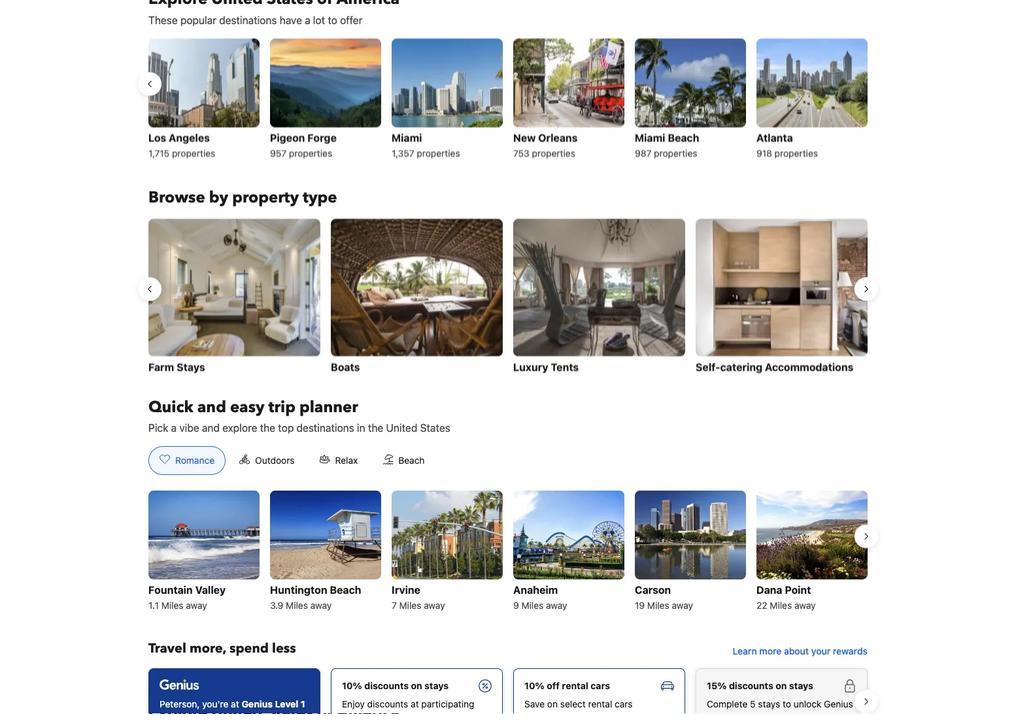 Task type: locate. For each thing, give the bounding box(es) containing it.
1 vertical spatial a
[[171, 422, 177, 435]]

farm stays link
[[148, 219, 320, 376]]

worldwide
[[388, 713, 431, 715]]

stays for 10% discounts on stays
[[425, 681, 449, 692]]

1 vertical spatial rental
[[588, 699, 612, 710]]

away down point at the bottom of the page
[[795, 601, 816, 611]]

explore
[[222, 422, 257, 435]]

at inside enjoy discounts at participating properties worldwide
[[411, 699, 419, 710]]

2 at from the left
[[411, 699, 419, 710]]

destinations inside quick and easy trip planner pick a vibe and explore the top destinations in the united states
[[297, 422, 354, 435]]

and up vibe
[[197, 397, 226, 418]]

properties right 1,357
[[417, 148, 460, 159]]

tab list
[[138, 447, 446, 476]]

properties inside los angeles 1,715 properties
[[172, 148, 215, 159]]

level
[[275, 699, 299, 710], [707, 713, 729, 715]]

1 at from the left
[[231, 699, 239, 710]]

rental up select
[[562, 681, 589, 692]]

properties down the angeles
[[172, 148, 215, 159]]

miles inside anaheim 9 miles away
[[522, 601, 544, 611]]

romance button
[[148, 447, 226, 475]]

1 horizontal spatial to
[[783, 699, 791, 710]]

los angeles 1,715 properties
[[148, 131, 215, 159]]

a left lot
[[305, 14, 310, 26]]

properties inside new orleans 753 properties
[[532, 148, 576, 159]]

7
[[392, 601, 397, 611]]

level left 1
[[275, 699, 299, 710]]

5 miles from the left
[[647, 601, 670, 611]]

genius inside "complete 5 stays to unlock genius level 2"
[[824, 699, 853, 710]]

to left unlock
[[783, 699, 791, 710]]

catering
[[721, 361, 763, 373]]

your
[[812, 646, 831, 657]]

destinations
[[219, 14, 277, 26], [297, 422, 354, 435]]

quick
[[148, 397, 193, 418]]

beach inside huntington beach 3.9 miles away
[[330, 584, 361, 597]]

1 horizontal spatial level
[[707, 713, 729, 715]]

miami for beach
[[635, 131, 665, 144]]

discounts down 10% discounts on stays
[[367, 699, 408, 710]]

on up enjoy discounts at participating properties worldwide
[[411, 681, 422, 692]]

1 horizontal spatial on
[[547, 699, 558, 710]]

level down complete
[[707, 713, 729, 715]]

2
[[731, 713, 737, 715]]

tents
[[551, 361, 579, 373]]

2 genius from the left
[[824, 699, 853, 710]]

0 horizontal spatial 10%
[[342, 681, 362, 692]]

rental
[[562, 681, 589, 692], [588, 699, 612, 710]]

4 miles from the left
[[522, 601, 544, 611]]

cars
[[591, 681, 610, 692], [615, 699, 633, 710]]

new
[[513, 131, 536, 144]]

pigeon
[[270, 131, 305, 144]]

15%
[[707, 681, 727, 692]]

miles right 22
[[770, 601, 792, 611]]

0 vertical spatial beach
[[668, 131, 699, 144]]

the right the in
[[368, 422, 383, 435]]

angeles
[[169, 131, 210, 144]]

9
[[513, 601, 519, 611]]

stays up unlock
[[789, 681, 814, 692]]

at right you're
[[231, 699, 239, 710]]

genius right unlock
[[824, 699, 853, 710]]

at up worldwide
[[411, 699, 419, 710]]

2 the from the left
[[368, 422, 383, 435]]

miami inside the "miami 1,357 properties"
[[392, 131, 422, 144]]

properties
[[172, 148, 215, 159], [289, 148, 332, 159], [417, 148, 460, 159], [532, 148, 576, 159], [654, 148, 698, 159], [775, 148, 818, 159], [342, 713, 385, 715]]

tab list containing romance
[[138, 447, 446, 476]]

enjoy
[[342, 699, 365, 710]]

properties down enjoy
[[342, 713, 385, 715]]

3 away from the left
[[424, 601, 445, 611]]

miles down carson
[[647, 601, 670, 611]]

0 horizontal spatial cars
[[591, 681, 610, 692]]

discounts up 5
[[729, 681, 774, 692]]

dana
[[757, 584, 783, 597]]

2 horizontal spatial stays
[[789, 681, 814, 692]]

away
[[186, 601, 207, 611], [311, 601, 332, 611], [424, 601, 445, 611], [546, 601, 567, 611], [672, 601, 693, 611], [795, 601, 816, 611]]

0 horizontal spatial to
[[328, 14, 337, 26]]

away down valley
[[186, 601, 207, 611]]

1 horizontal spatial at
[[411, 699, 419, 710]]

a left vibe
[[171, 422, 177, 435]]

away down huntington
[[311, 601, 332, 611]]

4 region from the top
[[138, 664, 878, 715]]

region containing 10% discounts on stays
[[138, 664, 878, 715]]

10%
[[342, 681, 362, 692], [525, 681, 545, 692]]

miami up 987
[[635, 131, 665, 144]]

miami up 1,357
[[392, 131, 422, 144]]

1 horizontal spatial genius
[[824, 699, 853, 710]]

cars up save on select rental cars at the bottom of page
[[591, 681, 610, 692]]

2 away from the left
[[311, 601, 332, 611]]

2 miami from the left
[[635, 131, 665, 144]]

1 10% from the left
[[342, 681, 362, 692]]

2 vertical spatial beach
[[330, 584, 361, 597]]

stays inside "complete 5 stays to unlock genius level 2"
[[758, 699, 780, 710]]

peterson, you're at genius level 1
[[160, 699, 305, 710]]

more,
[[190, 640, 226, 658]]

discounts for discounts
[[364, 681, 409, 692]]

less
[[272, 640, 296, 658]]

at
[[231, 699, 239, 710], [411, 699, 419, 710]]

properties down forge
[[289, 148, 332, 159]]

beach inside button
[[399, 455, 425, 466]]

properties down atlanta
[[775, 148, 818, 159]]

carson 19 miles away
[[635, 584, 693, 611]]

rental right select
[[588, 699, 612, 710]]

10% off rental cars
[[525, 681, 610, 692]]

beach inside miami beach 987 properties
[[668, 131, 699, 144]]

10% up enjoy
[[342, 681, 362, 692]]

destinations down planner
[[297, 422, 354, 435]]

on for at
[[411, 681, 422, 692]]

1 horizontal spatial miami
[[635, 131, 665, 144]]

region
[[138, 33, 878, 166], [138, 214, 878, 381], [138, 486, 878, 619], [138, 664, 878, 715]]

987
[[635, 148, 652, 159]]

lot
[[313, 14, 325, 26]]

miami inside miami beach 987 properties
[[635, 131, 665, 144]]

stays up the participating on the left bottom of the page
[[425, 681, 449, 692]]

discounts for 5
[[729, 681, 774, 692]]

region containing fountain valley
[[138, 486, 878, 619]]

4 away from the left
[[546, 601, 567, 611]]

genius
[[242, 699, 273, 710], [824, 699, 853, 710]]

2 10% from the left
[[525, 681, 545, 692]]

3 region from the top
[[138, 486, 878, 619]]

blue genius logo image
[[160, 680, 199, 691], [160, 680, 199, 691]]

property
[[232, 187, 299, 209]]

2 miles from the left
[[286, 601, 308, 611]]

farm stays
[[148, 361, 205, 373]]

miles right 7
[[399, 601, 421, 611]]

1 region from the top
[[138, 33, 878, 166]]

to inside "complete 5 stays to unlock genius level 2"
[[783, 699, 791, 710]]

forge
[[308, 131, 337, 144]]

miles down the anaheim
[[522, 601, 544, 611]]

2 horizontal spatial on
[[776, 681, 787, 692]]

1 horizontal spatial stays
[[758, 699, 780, 710]]

5 away from the left
[[672, 601, 693, 611]]

anaheim
[[513, 584, 558, 597]]

753
[[513, 148, 530, 159]]

relax button
[[308, 447, 369, 475]]

the left 'top'
[[260, 422, 275, 435]]

on right save
[[547, 699, 558, 710]]

genius right you're
[[242, 699, 273, 710]]

away inside irvine 7 miles away
[[424, 601, 445, 611]]

fountain
[[148, 584, 193, 597]]

0 horizontal spatial the
[[260, 422, 275, 435]]

0 vertical spatial cars
[[591, 681, 610, 692]]

10% for 10% off rental cars
[[525, 681, 545, 692]]

stays
[[177, 361, 205, 373]]

miles inside "carson 19 miles away"
[[647, 601, 670, 611]]

away right 7
[[424, 601, 445, 611]]

save
[[525, 699, 545, 710]]

destinations left have
[[219, 14, 277, 26]]

planner
[[299, 397, 358, 418]]

10% for 10% discounts on stays
[[342, 681, 362, 692]]

properties inside miami beach 987 properties
[[654, 148, 698, 159]]

0 horizontal spatial destinations
[[219, 14, 277, 26]]

0 vertical spatial a
[[305, 14, 310, 26]]

stays for 15% discounts on stays
[[789, 681, 814, 692]]

1 vertical spatial cars
[[615, 699, 633, 710]]

miami
[[392, 131, 422, 144], [635, 131, 665, 144]]

1 horizontal spatial the
[[368, 422, 383, 435]]

1 horizontal spatial destinations
[[297, 422, 354, 435]]

point
[[785, 584, 811, 597]]

1 away from the left
[[186, 601, 207, 611]]

on up "complete 5 stays to unlock genius level 2" in the right of the page
[[776, 681, 787, 692]]

1 miles from the left
[[161, 601, 183, 611]]

properties down orleans
[[532, 148, 576, 159]]

1 horizontal spatial beach
[[399, 455, 425, 466]]

0 horizontal spatial beach
[[330, 584, 361, 597]]

0 horizontal spatial miami
[[392, 131, 422, 144]]

10% up save
[[525, 681, 545, 692]]

2 horizontal spatial beach
[[668, 131, 699, 144]]

level inside "complete 5 stays to unlock genius level 2"
[[707, 713, 729, 715]]

trip
[[269, 397, 296, 418]]

1 vertical spatial level
[[707, 713, 729, 715]]

miles inside fountain valley 1.1 miles away
[[161, 601, 183, 611]]

6 away from the left
[[795, 601, 816, 611]]

a
[[305, 14, 310, 26], [171, 422, 177, 435]]

away inside dana point 22 miles away
[[795, 601, 816, 611]]

2 region from the top
[[138, 214, 878, 381]]

los
[[148, 131, 166, 144]]

valley
[[195, 584, 226, 597]]

fountain valley 1.1 miles away
[[148, 584, 226, 611]]

relax
[[335, 455, 358, 466]]

0 horizontal spatial stays
[[425, 681, 449, 692]]

top
[[278, 422, 294, 435]]

luxury tents link
[[513, 219, 685, 376]]

stays right 5
[[758, 699, 780, 710]]

at for genius
[[231, 699, 239, 710]]

0 vertical spatial level
[[275, 699, 299, 710]]

1 vertical spatial to
[[783, 699, 791, 710]]

cars right select
[[615, 699, 633, 710]]

miles
[[161, 601, 183, 611], [286, 601, 308, 611], [399, 601, 421, 611], [522, 601, 544, 611], [647, 601, 670, 611], [770, 601, 792, 611]]

away inside anaheim 9 miles away
[[546, 601, 567, 611]]

miles down the fountain
[[161, 601, 183, 611]]

properties inside the "miami 1,357 properties"
[[417, 148, 460, 159]]

to right lot
[[328, 14, 337, 26]]

the
[[260, 422, 275, 435], [368, 422, 383, 435]]

0 horizontal spatial genius
[[242, 699, 273, 710]]

accommodations
[[765, 361, 854, 373]]

properties right 987
[[654, 148, 698, 159]]

0 horizontal spatial at
[[231, 699, 239, 710]]

miami for 1,357
[[392, 131, 422, 144]]

away right 19 on the right bottom of the page
[[672, 601, 693, 611]]

peterson,
[[160, 699, 200, 710]]

away down the anaheim
[[546, 601, 567, 611]]

at for participating
[[411, 699, 419, 710]]

1 miami from the left
[[392, 131, 422, 144]]

0 horizontal spatial on
[[411, 681, 422, 692]]

and right vibe
[[202, 422, 220, 435]]

beach for miami beach
[[668, 131, 699, 144]]

1 vertical spatial destinations
[[297, 422, 354, 435]]

a inside quick and easy trip planner pick a vibe and explore the top destinations in the united states
[[171, 422, 177, 435]]

discounts
[[364, 681, 409, 692], [729, 681, 774, 692], [367, 699, 408, 710]]

0 horizontal spatial a
[[171, 422, 177, 435]]

0 vertical spatial destinations
[[219, 14, 277, 26]]

3 miles from the left
[[399, 601, 421, 611]]

huntington beach 3.9 miles away
[[270, 584, 361, 611]]

0 horizontal spatial level
[[275, 699, 299, 710]]

1 horizontal spatial 10%
[[525, 681, 545, 692]]

10% discounts on stays
[[342, 681, 449, 692]]

miles down huntington
[[286, 601, 308, 611]]

1 vertical spatial beach
[[399, 455, 425, 466]]

discounts up enjoy discounts at participating properties worldwide
[[364, 681, 409, 692]]

6 miles from the left
[[770, 601, 792, 611]]



Task type: vqa. For each thing, say whether or not it's contained in the screenshot.
second hotel from right
no



Task type: describe. For each thing, give the bounding box(es) containing it.
discounts inside enjoy discounts at participating properties worldwide
[[367, 699, 408, 710]]

918
[[757, 148, 772, 159]]

away inside "carson 19 miles away"
[[672, 601, 693, 611]]

select
[[560, 699, 586, 710]]

boats
[[331, 361, 360, 373]]

anaheim 9 miles away
[[513, 584, 567, 611]]

outdoors button
[[228, 447, 306, 475]]

self-
[[696, 361, 721, 373]]

rewards
[[833, 646, 868, 657]]

learn more about your rewards
[[733, 646, 868, 657]]

atlanta
[[757, 131, 793, 144]]

miami 1,357 properties
[[392, 131, 460, 159]]

travel more, spend less
[[148, 640, 296, 658]]

quick and easy trip planner pick a vibe and explore the top destinations in the united states
[[148, 397, 450, 435]]

irvine
[[392, 584, 421, 597]]

these popular destinations have a lot to offer
[[148, 14, 363, 26]]

learn
[[733, 646, 757, 657]]

pick
[[148, 422, 168, 435]]

outdoors
[[255, 455, 295, 466]]

miami beach 987 properties
[[635, 131, 699, 159]]

5
[[750, 699, 756, 710]]

farm
[[148, 361, 174, 373]]

states
[[420, 422, 450, 435]]

miles inside dana point 22 miles away
[[770, 601, 792, 611]]

1 genius from the left
[[242, 699, 273, 710]]

1.1
[[148, 601, 159, 611]]

19
[[635, 601, 645, 611]]

complete 5 stays to unlock genius level 2
[[707, 699, 853, 715]]

more
[[760, 646, 782, 657]]

properties inside the atlanta 918 properties
[[775, 148, 818, 159]]

miles inside huntington beach 3.9 miles away
[[286, 601, 308, 611]]

in
[[357, 422, 365, 435]]

self-catering accommodations link
[[696, 219, 868, 376]]

on for stays
[[776, 681, 787, 692]]

away inside huntington beach 3.9 miles away
[[311, 601, 332, 611]]

1 horizontal spatial a
[[305, 14, 310, 26]]

participating
[[421, 699, 475, 710]]

atlanta 918 properties
[[757, 131, 818, 159]]

offer
[[340, 14, 363, 26]]

unlock
[[794, 699, 822, 710]]

1,357
[[392, 148, 414, 159]]

1 the from the left
[[260, 422, 275, 435]]

you're
[[202, 699, 229, 710]]

miles inside irvine 7 miles away
[[399, 601, 421, 611]]

spend
[[230, 640, 269, 658]]

pigeon forge 957 properties
[[270, 131, 337, 159]]

irvine 7 miles away
[[392, 584, 445, 611]]

orleans
[[538, 131, 578, 144]]

luxury
[[513, 361, 549, 373]]

luxury tents
[[513, 361, 579, 373]]

browse
[[148, 187, 205, 209]]

0 vertical spatial to
[[328, 14, 337, 26]]

region containing farm stays
[[138, 214, 878, 381]]

properties inside enjoy discounts at participating properties worldwide
[[342, 713, 385, 715]]

huntington
[[270, 584, 327, 597]]

complete
[[707, 699, 748, 710]]

3.9
[[270, 601, 283, 611]]

15% discounts on stays
[[707, 681, 814, 692]]

carson
[[635, 584, 671, 597]]

properties inside pigeon forge 957 properties
[[289, 148, 332, 159]]

vibe
[[179, 422, 199, 435]]

0 vertical spatial rental
[[562, 681, 589, 692]]

romance
[[175, 455, 215, 466]]

beach button
[[372, 447, 436, 475]]

browse by property type
[[148, 187, 337, 209]]

away inside fountain valley 1.1 miles away
[[186, 601, 207, 611]]

22
[[757, 601, 768, 611]]

0 vertical spatial and
[[197, 397, 226, 418]]

957
[[270, 148, 287, 159]]

dana point 22 miles away
[[757, 584, 816, 611]]

1 vertical spatial and
[[202, 422, 220, 435]]

new orleans 753 properties
[[513, 131, 578, 159]]

enjoy discounts at participating properties worldwide
[[342, 699, 475, 715]]

travel
[[148, 640, 186, 658]]

1 horizontal spatial cars
[[615, 699, 633, 710]]

beach for huntington beach
[[330, 584, 361, 597]]

self-catering accommodations
[[696, 361, 854, 373]]

about
[[784, 646, 809, 657]]

easy
[[230, 397, 265, 418]]

have
[[280, 14, 302, 26]]

these
[[148, 14, 178, 26]]

boats link
[[331, 219, 503, 376]]

united
[[386, 422, 418, 435]]

region containing los angeles
[[138, 33, 878, 166]]

by
[[209, 187, 228, 209]]

off
[[547, 681, 560, 692]]

type
[[303, 187, 337, 209]]

1
[[301, 699, 305, 710]]



